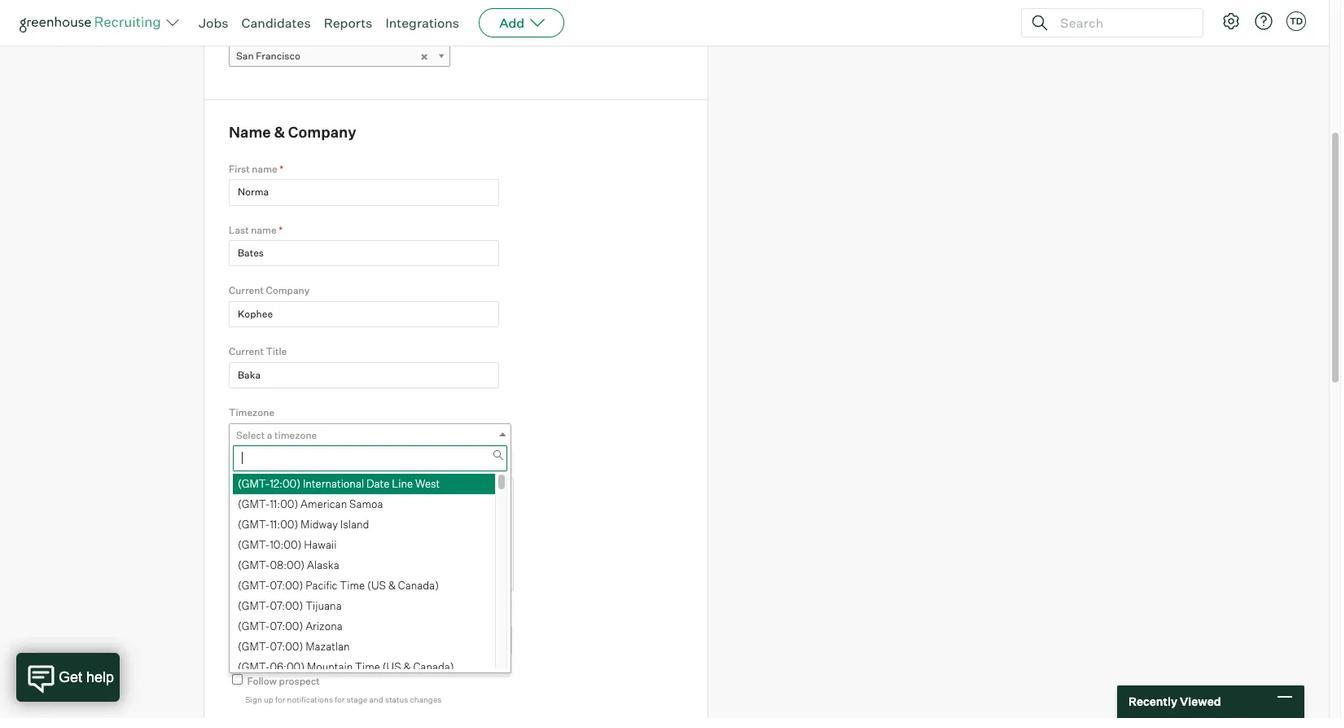 Task type: vqa. For each thing, say whether or not it's contained in the screenshot.
Designer link
no



Task type: describe. For each thing, give the bounding box(es) containing it.
hawaii
[[304, 539, 337, 552]]

6 (gmt- from the top
[[238, 579, 270, 592]]

1 11:00) from the top
[[270, 498, 298, 511]]

san francisco
[[236, 50, 301, 62]]

select
[[236, 429, 265, 441]]

name
[[229, 123, 271, 141]]

Follow prospect checkbox
[[232, 675, 243, 685]]

12:00)
[[270, 478, 301, 491]]

current for current title
[[229, 346, 264, 358]]

current for current company
[[229, 285, 264, 297]]

1 vertical spatial (us
[[383, 661, 401, 674]]

international
[[303, 478, 364, 491]]

1 for from the left
[[275, 695, 285, 705]]

tijuana
[[306, 600, 342, 613]]

san francisco link
[[229, 44, 451, 68]]

recently
[[1129, 695, 1178, 709]]

(gmt-12:00) international date line west (gmt-11:00) american samoa (gmt-11:00) midway island (gmt-10:00) hawaii (gmt-08:00) alaska (gmt-07:00) pacific time (us & canada) (gmt-07:00) tijuana (gmt-07:00) arizona (gmt-07:00) mazatlan (gmt-06:00) mountain time (us & canada)
[[238, 478, 454, 674]]

1 vertical spatial time
[[355, 661, 380, 674]]

jobs link
[[199, 15, 229, 31]]

notes
[[229, 462, 256, 474]]

changes
[[410, 695, 442, 705]]

last name *
[[229, 224, 283, 236]]

select a timezone
[[236, 429, 317, 441]]

td button
[[1287, 11, 1307, 31]]

prospect
[[279, 675, 320, 688]]

2 07:00) from the top
[[270, 600, 303, 613]]

sign up for notifications for stage and status changes
[[245, 695, 442, 705]]

1 07:00) from the top
[[270, 579, 303, 592]]

* for first name *
[[280, 163, 284, 175]]

date
[[367, 478, 390, 491]]

greenhouse recruiting image
[[20, 13, 166, 33]]

title
[[266, 346, 287, 358]]

5 (gmt- from the top
[[238, 559, 270, 572]]

up
[[264, 695, 274, 705]]

0 vertical spatial company
[[288, 123, 356, 141]]

3 07:00) from the top
[[270, 620, 303, 633]]

06:00)
[[270, 661, 305, 674]]

reports link
[[324, 15, 373, 31]]

2 11:00) from the top
[[270, 518, 298, 531]]

current company
[[229, 285, 310, 297]]

Notes text field
[[229, 478, 514, 592]]

island
[[340, 518, 369, 531]]

mountain
[[307, 661, 353, 674]]

1 vertical spatial canada)
[[414, 661, 454, 674]]

samoa
[[350, 498, 383, 511]]

mazatlan
[[306, 641, 350, 654]]

integrations
[[386, 15, 460, 31]]

integrations link
[[386, 15, 460, 31]]



Task type: locate. For each thing, give the bounding box(es) containing it.
1 vertical spatial 11:00)
[[270, 518, 298, 531]]

10 (gmt- from the top
[[238, 661, 270, 674]]

0 horizontal spatial for
[[275, 695, 285, 705]]

for right up
[[275, 695, 285, 705]]

sign
[[245, 695, 262, 705]]

1 vertical spatial &
[[388, 579, 396, 592]]

07:00)
[[270, 579, 303, 592], [270, 600, 303, 613], [270, 620, 303, 633], [270, 641, 303, 654]]

1 horizontal spatial &
[[388, 579, 396, 592]]

pacific
[[306, 579, 338, 592]]

current
[[229, 285, 264, 297], [229, 346, 264, 358]]

(us
[[367, 579, 386, 592], [383, 661, 401, 674]]

(us up status at bottom
[[383, 661, 401, 674]]

alaska
[[307, 559, 340, 572]]

1 vertical spatial name
[[251, 224, 277, 236]]

recently viewed
[[1129, 695, 1222, 709]]

add button
[[479, 8, 565, 37]]

reports
[[324, 15, 373, 31]]

td
[[1290, 15, 1304, 27]]

american
[[301, 498, 347, 511]]

2 vertical spatial &
[[404, 661, 411, 674]]

1 (gmt- from the top
[[238, 478, 270, 491]]

notifications
[[287, 695, 333, 705]]

current down last at the left of the page
[[229, 285, 264, 297]]

0 vertical spatial time
[[340, 579, 365, 592]]

07:00) left arizona
[[270, 620, 303, 633]]

0 vertical spatial name
[[252, 163, 278, 175]]

0 vertical spatial *
[[280, 163, 284, 175]]

1 vertical spatial *
[[279, 224, 283, 236]]

11:00) down the 12:00)
[[270, 498, 298, 511]]

2 current from the top
[[229, 346, 264, 358]]

line
[[392, 478, 413, 491]]

name for last
[[251, 224, 277, 236]]

& right name
[[274, 123, 285, 141]]

configure image
[[1222, 11, 1242, 31]]

stage
[[347, 695, 368, 705]]

08:00)
[[270, 559, 305, 572]]

8 (gmt- from the top
[[238, 620, 270, 633]]

* for last name *
[[279, 224, 283, 236]]

name & company
[[229, 123, 356, 141]]

1 horizontal spatial for
[[335, 695, 345, 705]]

time up and
[[355, 661, 380, 674]]

None text field
[[229, 301, 499, 328], [229, 362, 499, 389], [230, 628, 508, 654], [229, 301, 499, 328], [229, 362, 499, 389], [230, 628, 508, 654]]

jobs
[[199, 15, 229, 31]]

for left 'stage'
[[335, 695, 345, 705]]

current title
[[229, 346, 287, 358]]

candidate tags
[[229, 610, 300, 622]]

3 (gmt- from the top
[[238, 518, 270, 531]]

Search text field
[[1057, 11, 1189, 35]]

west
[[416, 478, 440, 491]]

07:00) left tijuana
[[270, 600, 303, 613]]

canada)
[[398, 579, 439, 592], [414, 661, 454, 674]]

company up the title on the top left of page
[[266, 285, 310, 297]]

timezone
[[229, 407, 275, 419]]

name right last at the left of the page
[[251, 224, 277, 236]]

07:00) down the 08:00)
[[270, 579, 303, 592]]

candidates
[[242, 15, 311, 31]]

* right last at the left of the page
[[279, 224, 283, 236]]

1 vertical spatial company
[[266, 285, 310, 297]]

time
[[340, 579, 365, 592], [355, 661, 380, 674]]

francisco
[[256, 50, 301, 62]]

0 vertical spatial (us
[[367, 579, 386, 592]]

*
[[280, 163, 284, 175], [279, 224, 283, 236]]

11:00)
[[270, 498, 298, 511], [270, 518, 298, 531]]

add
[[500, 15, 525, 31]]

tags
[[278, 610, 300, 622]]

0 vertical spatial 11:00)
[[270, 498, 298, 511]]

1 vertical spatial current
[[229, 346, 264, 358]]

9 (gmt- from the top
[[238, 641, 270, 654]]

viewed
[[1181, 695, 1222, 709]]

name for first
[[252, 163, 278, 175]]

midway
[[301, 518, 338, 531]]

name right the first
[[252, 163, 278, 175]]

arizona
[[306, 620, 343, 633]]

candidates link
[[242, 15, 311, 31]]

0 vertical spatial current
[[229, 285, 264, 297]]

select a timezone link
[[229, 423, 512, 447]]

candidate
[[229, 610, 276, 622]]

& up status at bottom
[[404, 661, 411, 674]]

office
[[229, 27, 256, 40]]

timezone
[[275, 429, 317, 441]]

10:00)
[[270, 539, 302, 552]]

follow prospect
[[247, 675, 320, 688]]

2 horizontal spatial &
[[404, 661, 411, 674]]

* down name & company
[[280, 163, 284, 175]]

0 horizontal spatial &
[[274, 123, 285, 141]]

1 current from the top
[[229, 285, 264, 297]]

company right name
[[288, 123, 356, 141]]

2 for from the left
[[335, 695, 345, 705]]

0 vertical spatial canada)
[[398, 579, 439, 592]]

0 vertical spatial &
[[274, 123, 285, 141]]

4 (gmt- from the top
[[238, 539, 270, 552]]

current left the title on the top left of page
[[229, 346, 264, 358]]

follow
[[247, 675, 277, 688]]

td button
[[1284, 8, 1310, 34]]

7 (gmt- from the top
[[238, 600, 270, 613]]

company
[[288, 123, 356, 141], [266, 285, 310, 297]]

&
[[274, 123, 285, 141], [388, 579, 396, 592], [404, 661, 411, 674]]

name
[[252, 163, 278, 175], [251, 224, 277, 236]]

and
[[369, 695, 384, 705]]

for
[[275, 695, 285, 705], [335, 695, 345, 705]]

san
[[236, 50, 254, 62]]

4 07:00) from the top
[[270, 641, 303, 654]]

time right 'pacific'
[[340, 579, 365, 592]]

2 (gmt- from the top
[[238, 498, 270, 511]]

last
[[229, 224, 249, 236]]

07:00) up 06:00) in the left bottom of the page
[[270, 641, 303, 654]]

a
[[267, 429, 273, 441]]

& right 'pacific'
[[388, 579, 396, 592]]

first
[[229, 163, 250, 175]]

status
[[385, 695, 408, 705]]

None text field
[[229, 179, 499, 206], [229, 240, 499, 267], [233, 445, 508, 472], [229, 179, 499, 206], [229, 240, 499, 267], [233, 445, 508, 472]]

(us right 'pacific'
[[367, 579, 386, 592]]

11:00) up 10:00)
[[270, 518, 298, 531]]

first name *
[[229, 163, 284, 175]]

(gmt-
[[238, 478, 270, 491], [238, 498, 270, 511], [238, 518, 270, 531], [238, 539, 270, 552], [238, 559, 270, 572], [238, 579, 270, 592], [238, 600, 270, 613], [238, 620, 270, 633], [238, 641, 270, 654], [238, 661, 270, 674]]



